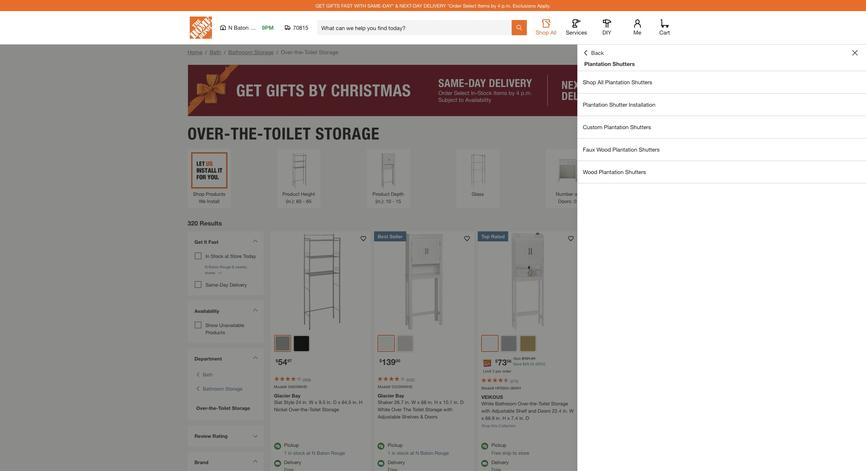 Task type: locate. For each thing, give the bounding box(es) containing it.
2 / from the left
[[224, 49, 226, 55]]

2 horizontal spatial /
[[277, 49, 278, 55]]

the home depot logo image
[[190, 17, 212, 39]]

with up "66.9"
[[482, 409, 491, 414]]

shop inside button
[[536, 29, 549, 36]]

0 horizontal spatial all
[[551, 29, 557, 36]]

products inside show unavailable products
[[206, 330, 225, 336]]

0 vertical spatial &
[[395, 3, 398, 8]]

24
[[296, 400, 301, 406]]

0 horizontal spatial with
[[444, 407, 453, 413]]

products down show
[[206, 330, 225, 336]]

w left the '68'
[[412, 400, 416, 406]]

sponsored banner image
[[188, 65, 679, 117]]

bath link
[[210, 49, 221, 55], [203, 371, 213, 379]]

1 / from the left
[[205, 49, 207, 55]]

0 horizontal spatial )
[[310, 378, 311, 382]]

70815 button
[[285, 24, 309, 31]]

0 horizontal spatial glacier
[[274, 393, 291, 399]]

1 product from the left
[[283, 191, 300, 197]]

( right 35
[[536, 362, 537, 367]]

bathroom up over-the-toilet storage link
[[203, 386, 224, 392]]

1 horizontal spatial adjustable
[[492, 409, 515, 414]]

1 horizontal spatial available shipping image
[[378, 461, 385, 468]]

1 horizontal spatial glacier
[[378, 393, 394, 399]]

0 horizontal spatial white
[[378, 407, 390, 413]]

storage
[[254, 49, 274, 55], [319, 49, 339, 55], [316, 124, 380, 144], [226, 386, 243, 392], [551, 401, 568, 407], [232, 406, 250, 411], [322, 407, 339, 413], [425, 407, 442, 413]]

plantation down plantation shutters
[[605, 79, 630, 85]]

product inside product depth (in.): 10 - 15
[[373, 191, 390, 197]]

1 horizontal spatial white
[[482, 401, 494, 407]]

0 horizontal spatial 1
[[284, 451, 287, 457]]

adjustable down over
[[378, 414, 401, 420]]

( for 54
[[303, 378, 304, 382]]

white image
[[483, 337, 498, 351]]

the- inside veikous white bathroom over-the-toilet storage with adjustable shelf and doors 22.4 in. w x 66.9 in. h x 7.4 in. d shop this collection
[[530, 401, 539, 407]]

faux
[[583, 146, 595, 153]]

all inside 'menu'
[[598, 79, 604, 85]]

1 horizontal spatial all
[[598, 79, 604, 85]]

0 vertical spatial bath
[[210, 49, 221, 55]]

glacier up shaker
[[378, 393, 394, 399]]

bathroom storage link down n baton rouge
[[228, 49, 274, 55]]

0 horizontal spatial /
[[205, 49, 207, 55]]

2 horizontal spatial n
[[416, 451, 419, 457]]

menu
[[578, 71, 867, 184]]

available for pickup image for $
[[482, 443, 489, 450]]

1 vertical spatial bathroom storage link
[[203, 386, 243, 393]]

services button
[[566, 19, 588, 36]]

yellow image
[[521, 336, 536, 352]]

x left the '68'
[[417, 400, 420, 406]]

1 n baton rouge link from the left
[[312, 451, 345, 457]]

bath link down department
[[203, 371, 213, 379]]

model# up "slat"
[[274, 385, 287, 389]]

model# up veikous
[[482, 386, 494, 391]]

97
[[287, 359, 292, 364]]

1 vertical spatial &
[[420, 414, 423, 420]]

2 stock from the left
[[397, 451, 409, 457]]

shop down plantation shutters
[[583, 79, 596, 85]]

( up 3465nnhd on the left
[[303, 378, 304, 382]]

1 1 from the left
[[284, 451, 287, 457]]

1 vertical spatial bath
[[203, 372, 213, 378]]

2 n baton rouge link from the left
[[416, 451, 449, 457]]

shop products we install link
[[191, 152, 227, 205]]

plantation shutter installation link
[[578, 94, 867, 116]]

2 horizontal spatial at
[[410, 451, 414, 457]]

0 horizontal spatial adjustable
[[378, 414, 401, 420]]

products inside shop products we install
[[206, 191, 225, 197]]

glacier up "slat"
[[274, 393, 291, 399]]

get gifts fast with same-day* & next-day delivery *order select items by 4 p.m. exclusions apply.
[[316, 3, 551, 8]]

products
[[206, 191, 225, 197], [206, 330, 225, 336]]

0 horizontal spatial product
[[283, 191, 300, 197]]

1 horizontal spatial n baton rouge link
[[416, 451, 449, 457]]

delivery for the 'available for pickup' image for 139
[[388, 460, 405, 466]]

0 horizontal spatial w
[[309, 400, 314, 406]]

in. up the
[[405, 400, 410, 406]]

shop all
[[536, 29, 557, 36]]

0 horizontal spatial (in.):
[[286, 198, 295, 204]]

espresso image
[[639, 152, 675, 189]]

bay up "24"
[[292, 393, 301, 399]]

. up 35
[[531, 356, 532, 361]]

bathroom storage
[[203, 386, 243, 392]]

( for $
[[510, 379, 511, 384]]

x left "7.4"
[[508, 416, 510, 422]]

and
[[529, 409, 537, 414]]

1 available shipping image from the left
[[274, 461, 281, 468]]

bathroom storage link
[[228, 49, 274, 55], [203, 386, 243, 393]]

1 horizontal spatial model#
[[378, 385, 391, 389]]

$
[[522, 356, 524, 361], [276, 359, 278, 364], [380, 359, 382, 364], [496, 359, 498, 364], [523, 362, 525, 367]]

in for first the 'available for pickup' image from the left
[[288, 451, 292, 457]]

availability
[[195, 308, 219, 314]]

- left 15 on the left top of the page
[[393, 198, 395, 204]]

Search text field
[[193, 472, 259, 472]]

available for pickup image for 139
[[378, 443, 385, 450]]

- inside product height (in.): 60 - 65
[[303, 198, 305, 204]]

1 horizontal spatial 28
[[537, 362, 541, 367]]

x left 10.1
[[439, 400, 442, 406]]

2 product from the left
[[373, 191, 390, 197]]

to
[[513, 451, 517, 457]]

d down and
[[526, 416, 529, 422]]

product up 10
[[373, 191, 390, 197]]

3 pickup from the left
[[492, 443, 507, 449]]

(in.): for 60
[[286, 198, 295, 204]]

shop left this
[[482, 424, 491, 429]]

next-
[[400, 3, 413, 8]]

all down plantation shutters
[[598, 79, 604, 85]]

in. right "24"
[[303, 400, 308, 406]]

2 - from the left
[[393, 198, 395, 204]]

availability link
[[191, 304, 260, 320]]

d inside veikous white bathroom over-the-toilet storage with adjustable shelf and doors 22.4 in. w x 66.9 in. h x 7.4 in. d shop this collection
[[526, 416, 529, 422]]

2 pickup from the left
[[388, 443, 403, 449]]

plantation down faux wood plantation shutters at right top
[[599, 169, 624, 175]]

rated
[[491, 234, 505, 240]]

product
[[283, 191, 300, 197], [373, 191, 390, 197]]

0 horizontal spatial model#
[[274, 385, 287, 389]]

0 horizontal spatial bathroom
[[203, 386, 224, 392]]

1 horizontal spatial d
[[460, 400, 464, 406]]

all left services
[[551, 29, 557, 36]]

h left 10.1
[[435, 400, 438, 406]]

2 horizontal spatial w
[[570, 409, 574, 414]]

bath down department
[[203, 372, 213, 378]]

model#
[[274, 385, 287, 389], [378, 385, 391, 389], [482, 386, 494, 391]]

0 horizontal spatial gray image
[[398, 336, 413, 352]]

shop this collection link
[[482, 424, 516, 429]]

$ inside $ 139 00
[[380, 359, 382, 364]]

$ for 54
[[276, 359, 278, 364]]

storage inside glacier bay shaker 26.7 in. w x 68 in. h x 10.1 in. d white over the toilet storage with adjustable shelves & doors
[[425, 407, 442, 413]]

bath right home link at top left
[[210, 49, 221, 55]]

$ inside $ 54 97
[[276, 359, 278, 364]]

n for first the 'available for pickup' image from the left
[[312, 451, 315, 457]]

2 horizontal spatial bathroom
[[495, 401, 517, 407]]

1 horizontal spatial available for pickup image
[[378, 443, 385, 450]]

1 horizontal spatial (in.):
[[376, 198, 385, 204]]

baton for the 'available for pickup' image for 139
[[421, 451, 434, 457]]

number of doors: 0 image
[[550, 152, 586, 189]]

(in.): inside product depth (in.): 10 - 15
[[376, 198, 385, 204]]

1 horizontal spatial at
[[307, 451, 311, 457]]

0 horizontal spatial doors
[[425, 414, 438, 420]]

1 horizontal spatial bay
[[396, 393, 404, 399]]

- inside product depth (in.): 10 - 15
[[393, 198, 395, 204]]

0 vertical spatial all
[[551, 29, 557, 36]]

bay for 139
[[396, 393, 404, 399]]

& right shelves
[[420, 414, 423, 420]]

w inside veikous white bathroom over-the-toilet storage with adjustable shelf and doors 22.4 in. w x 66.9 in. h x 7.4 in. d shop this collection
[[570, 409, 574, 414]]

2 horizontal spatial rouge
[[435, 451, 449, 457]]

d left 64.5
[[333, 400, 337, 406]]

delivery for the 'available for pickup' image associated with $
[[492, 460, 509, 466]]

&
[[395, 3, 398, 8], [420, 414, 423, 420]]

w right 22.4
[[570, 409, 574, 414]]

model# up shaker
[[378, 385, 391, 389]]

products up install on the left of the page
[[206, 191, 225, 197]]

shop
[[536, 29, 549, 36], [583, 79, 596, 85], [193, 191, 205, 197], [482, 424, 491, 429]]

wood
[[597, 146, 611, 153], [583, 169, 598, 175]]

toilet
[[305, 49, 317, 55], [264, 124, 311, 144], [539, 401, 550, 407], [218, 406, 231, 411], [309, 407, 321, 413], [413, 407, 424, 413]]

get it fast link
[[191, 235, 260, 251]]

10
[[386, 198, 391, 204]]

menu containing shop all plantation shutters
[[578, 71, 867, 184]]

1 horizontal spatial h
[[435, 400, 438, 406]]

glacier inside glacier bay shaker 26.7 in. w x 68 in. h x 10.1 in. d white over the toilet storage with adjustable shelves & doors
[[378, 393, 394, 399]]

delivery
[[424, 3, 446, 8]]

bath link right home link at top left
[[210, 49, 221, 55]]

department
[[195, 356, 222, 362]]

same-day delivery link
[[206, 282, 247, 288]]

bay inside glacier bay slat style 24 in. w x 9.5 in. d x 64.5 in. h nickel over-the-toilet storage
[[292, 393, 301, 399]]

2 gray image from the left
[[502, 336, 517, 352]]

1 horizontal spatial product
[[373, 191, 390, 197]]

exclusions
[[513, 3, 536, 8]]

pickup inside pickup free ship to store
[[492, 443, 507, 449]]

bathroom
[[228, 49, 253, 55], [203, 386, 224, 392], [495, 401, 517, 407]]

0 horizontal spatial pickup
[[284, 443, 299, 449]]

shop up the we
[[193, 191, 205, 197]]

1 stock from the left
[[293, 451, 305, 457]]

in. right 64.5
[[353, 400, 358, 406]]

bay
[[292, 393, 301, 399], [396, 393, 404, 399]]

nickel
[[274, 407, 288, 413]]

with inside glacier bay shaker 26.7 in. w x 68 in. h x 10.1 in. d white over the toilet storage with adjustable shelves & doors
[[444, 407, 453, 413]]

2 pickup 1 in stock at n baton rouge from the left
[[388, 443, 449, 457]]

0 horizontal spatial h
[[359, 400, 363, 406]]

x left "66.9"
[[482, 416, 484, 422]]

the-
[[295, 49, 305, 55], [231, 124, 264, 144], [530, 401, 539, 407], [209, 406, 218, 411], [301, 407, 309, 413]]

0 vertical spatial over-the-toilet storage
[[188, 124, 380, 144]]

0 horizontal spatial n baton rouge link
[[312, 451, 345, 457]]

1 horizontal spatial -
[[393, 198, 395, 204]]

1 vertical spatial all
[[598, 79, 604, 85]]

1 horizontal spatial stock
[[397, 451, 409, 457]]

1 horizontal spatial pickup 1 in stock at n baton rouge
[[388, 443, 449, 457]]

gray image
[[398, 336, 413, 352], [502, 336, 517, 352]]

product inside product height (in.): 60 - 65
[[283, 191, 300, 197]]

& right day*
[[395, 3, 398, 8]]

shop inside 'menu'
[[583, 79, 596, 85]]

x left 64.5
[[338, 400, 341, 406]]

. down 101
[[529, 362, 530, 367]]

1 horizontal spatial with
[[482, 409, 491, 414]]

1 horizontal spatial 1
[[388, 451, 391, 457]]

0 vertical spatial products
[[206, 191, 225, 197]]

toilet inside glacier bay slat style 24 in. w x 9.5 in. d x 64.5 in. h nickel over-the-toilet storage
[[309, 407, 321, 413]]

department link
[[191, 352, 260, 366]]

in
[[288, 451, 292, 457], [392, 451, 396, 457]]

glacier for 139
[[378, 393, 394, 399]]

bathroom inside veikous white bathroom over-the-toilet storage with adjustable shelf and doors 22.4 in. w x 66.9 in. h x 7.4 in. d shop this collection
[[495, 401, 517, 407]]

0 vertical spatial bathroom
[[228, 49, 253, 55]]

toilet inside glacier bay shaker 26.7 in. w x 68 in. h x 10.1 in. d white over the toilet storage with adjustable shelves & doors
[[413, 407, 424, 413]]

top rated
[[482, 234, 505, 240]]

white down veikous
[[482, 401, 494, 407]]

w left 9.5
[[309, 400, 314, 406]]

0 horizontal spatial available shipping image
[[274, 461, 281, 468]]

plantation down custom plantation shutters
[[613, 146, 638, 153]]

$ up per
[[496, 359, 498, 364]]

1 horizontal spatial rouge
[[331, 451, 345, 457]]

$ left 00
[[380, 359, 382, 364]]

(in.): left 60
[[286, 198, 295, 204]]

d inside glacier bay shaker 26.7 in. w x 68 in. h x 10.1 in. d white over the toilet storage with adjustable shelves & doors
[[460, 400, 464, 406]]

with down 10.1
[[444, 407, 453, 413]]

1 horizontal spatial baton
[[317, 451, 330, 457]]

custom
[[583, 124, 603, 130]]

bathroom down n baton rouge
[[228, 49, 253, 55]]

all inside button
[[551, 29, 557, 36]]

x
[[315, 400, 317, 406], [338, 400, 341, 406], [417, 400, 420, 406], [439, 400, 442, 406], [482, 416, 484, 422], [508, 416, 510, 422]]

pickup for $
[[492, 443, 507, 449]]

28 right 35
[[537, 362, 541, 367]]

over-
[[281, 49, 295, 55], [188, 124, 231, 144], [518, 401, 530, 407], [196, 406, 209, 411], [289, 407, 301, 413]]

( up 06wh
[[510, 379, 511, 384]]

0 horizontal spatial baton
[[234, 24, 249, 31]]

2 horizontal spatial pickup
[[492, 443, 507, 449]]

storage inside over-the-toilet storage link
[[232, 406, 250, 411]]

white inside veikous white bathroom over-the-toilet storage with adjustable shelf and doors 22.4 in. w x 66.9 in. h x 7.4 in. d shop this collection
[[482, 401, 494, 407]]

1 horizontal spatial /
[[224, 49, 226, 55]]

2 horizontal spatial d
[[526, 416, 529, 422]]

in. right "7.4"
[[520, 416, 525, 422]]

shop inside shop products we install
[[193, 191, 205, 197]]

doors right and
[[538, 409, 551, 414]]

1 horizontal spatial )
[[414, 378, 415, 382]]

0 horizontal spatial &
[[395, 3, 398, 8]]

doors inside veikous white bathroom over-the-toilet storage with adjustable shelf and doors 22.4 in. w x 66.9 in. h x 7.4 in. d shop this collection
[[538, 409, 551, 414]]

gray image up 00
[[398, 336, 413, 352]]

0 horizontal spatial d
[[333, 400, 337, 406]]

doors down the '68'
[[425, 414, 438, 420]]

over-the-toilet storage
[[188, 124, 380, 144], [196, 406, 250, 411]]

silver image
[[276, 337, 290, 351]]

in for the 'available for pickup' image for 139
[[392, 451, 396, 457]]

the
[[403, 407, 411, 413]]

adjustable
[[492, 409, 515, 414], [378, 414, 401, 420]]

slat
[[274, 400, 282, 406]]

2 horizontal spatial available for pickup image
[[482, 443, 489, 450]]

9.5
[[319, 400, 326, 406]]

wood plantation shutters
[[583, 169, 646, 175]]

(in.): left 10
[[376, 198, 385, 204]]

2 bay from the left
[[396, 393, 404, 399]]

in. right 9.5
[[327, 400, 332, 406]]

0 horizontal spatial -
[[303, 198, 305, 204]]

$ for 73
[[496, 359, 498, 364]]

available for pickup image
[[274, 443, 281, 450], [378, 443, 385, 450], [482, 443, 489, 450]]

pickup for 139
[[388, 443, 403, 449]]

available shipping image
[[482, 461, 489, 468]]

1
[[284, 451, 287, 457], [388, 451, 391, 457]]

baton for first the 'available for pickup' image from the left
[[317, 451, 330, 457]]

1 vertical spatial products
[[206, 330, 225, 336]]

1 bay from the left
[[292, 393, 301, 399]]

pickup 1 in stock at n baton rouge
[[284, 443, 345, 457], [388, 443, 449, 457]]

0 vertical spatial wood
[[597, 146, 611, 153]]

3 available for pickup image from the left
[[482, 443, 489, 450]]

0 horizontal spatial stock
[[293, 451, 305, 457]]

bay for 54
[[292, 393, 301, 399]]

in.
[[303, 400, 308, 406], [327, 400, 332, 406], [353, 400, 358, 406], [405, 400, 410, 406], [428, 400, 433, 406], [454, 400, 459, 406], [563, 409, 568, 414], [496, 416, 501, 422], [520, 416, 525, 422]]

bathroom down veikous
[[495, 401, 517, 407]]

0 horizontal spatial bay
[[292, 393, 301, 399]]

n baton rouge link for the 'available for pickup' image for 139
[[416, 451, 449, 457]]

( 532 )
[[407, 378, 415, 382]]

2 in from the left
[[392, 451, 396, 457]]

(in.):
[[286, 198, 295, 204], [376, 198, 385, 204]]

1 in from the left
[[288, 451, 292, 457]]

1 horizontal spatial pickup
[[388, 443, 403, 449]]

gray image for 139
[[398, 336, 413, 352]]

1 horizontal spatial bathroom
[[228, 49, 253, 55]]

w inside glacier bay slat style 24 in. w x 9.5 in. d x 64.5 in. h nickel over-the-toilet storage
[[309, 400, 314, 406]]

show unavailable products link
[[206, 323, 244, 336]]

28 left 35
[[525, 362, 529, 367]]

bay inside glacier bay shaker 26.7 in. w x 68 in. h x 10.1 in. d white over the toilet storage with adjustable shelves & doors
[[396, 393, 404, 399]]

wood down faux
[[583, 169, 598, 175]]

2 vertical spatial bathroom
[[495, 401, 517, 407]]

1 horizontal spatial n
[[312, 451, 315, 457]]

(in.): inside product height (in.): 60 - 65
[[286, 198, 295, 204]]

plantation down shutter
[[604, 124, 629, 130]]

storage inside bathroom storage link
[[226, 386, 243, 392]]

d right 10.1
[[460, 400, 464, 406]]

2 horizontal spatial baton
[[421, 451, 434, 457]]

n
[[228, 24, 232, 31], [312, 451, 315, 457], [416, 451, 419, 457]]

drawer close image
[[853, 50, 858, 56]]

22.4
[[552, 409, 562, 414]]

1 pickup 1 in stock at n baton rouge from the left
[[284, 443, 345, 457]]

0 horizontal spatial 28
[[525, 362, 529, 367]]

2 horizontal spatial model#
[[482, 386, 494, 391]]

shop down apply.
[[536, 29, 549, 36]]

h inside glacier bay shaker 26.7 in. w x 68 in. h x 10.1 in. d white over the toilet storage with adjustable shelves & doors
[[435, 400, 438, 406]]

gray image up /box
[[502, 336, 517, 352]]

2 available shipping image from the left
[[378, 461, 385, 468]]

shutters inside faux wood plantation shutters link
[[639, 146, 660, 153]]

0 vertical spatial bathroom storage link
[[228, 49, 274, 55]]

white down shaker
[[378, 407, 390, 413]]

0 horizontal spatial pickup 1 in stock at n baton rouge
[[284, 443, 345, 457]]

product depth (in.): 10 - 15 image
[[370, 152, 407, 189]]

bath
[[210, 49, 221, 55], [203, 372, 213, 378]]

$ left the 97
[[276, 359, 278, 364]]

2 1 from the left
[[388, 451, 391, 457]]

h right 64.5
[[359, 400, 363, 406]]

1 - from the left
[[303, 198, 305, 204]]

shutters
[[613, 61, 635, 67], [632, 79, 653, 85], [631, 124, 651, 130], [639, 146, 660, 153], [626, 169, 646, 175]]

1 horizontal spatial &
[[420, 414, 423, 420]]

plantation up custom
[[583, 101, 608, 108]]

brand
[[195, 460, 208, 466]]

all
[[551, 29, 557, 36], [598, 79, 604, 85]]

product depth (in.): 10 - 15
[[373, 191, 404, 204]]

shop all plantation shutters link
[[578, 71, 867, 93]]

w inside glacier bay shaker 26.7 in. w x 68 in. h x 10.1 in. d white over the toilet storage with adjustable shelves & doors
[[412, 400, 416, 406]]

bathroom storage link up over-the-toilet storage link
[[203, 386, 243, 393]]

( 273 )
[[510, 379, 519, 384]]

glacier inside glacier bay slat style 24 in. w x 9.5 in. d x 64.5 in. h nickel over-the-toilet storage
[[274, 393, 291, 399]]

1 horizontal spatial doors
[[538, 409, 551, 414]]

2 available for pickup image from the left
[[378, 443, 385, 450]]

2 (in.): from the left
[[376, 198, 385, 204]]

we
[[199, 198, 206, 204]]

product up 60
[[283, 191, 300, 197]]

available shipping image
[[274, 461, 281, 468], [378, 461, 385, 468]]

doors inside glacier bay shaker 26.7 in. w x 68 in. h x 10.1 in. d white over the toilet storage with adjustable shelves & doors
[[425, 414, 438, 420]]

in. right the '68'
[[428, 400, 433, 406]]

2 horizontal spatial h
[[503, 416, 506, 422]]

1 horizontal spatial in
[[392, 451, 396, 457]]

0 horizontal spatial in
[[288, 451, 292, 457]]

1 vertical spatial bathroom
[[203, 386, 224, 392]]

h up 'collection'
[[503, 416, 506, 422]]

139
[[382, 358, 396, 367]]

w
[[309, 400, 314, 406], [412, 400, 416, 406], [570, 409, 574, 414]]

1 (in.): from the left
[[286, 198, 295, 204]]

1 horizontal spatial gray image
[[502, 336, 517, 352]]

bay up 26.7
[[396, 393, 404, 399]]

storage inside veikous white bathroom over-the-toilet storage with adjustable shelf and doors 22.4 in. w x 66.9 in. h x 7.4 in. d shop this collection
[[551, 401, 568, 407]]

1 glacier from the left
[[274, 393, 291, 399]]

1 gray image from the left
[[398, 336, 413, 352]]

toilet inside veikous white bathroom over-the-toilet storage with adjustable shelf and doors 22.4 in. w x 66.9 in. h x 7.4 in. d shop this collection
[[539, 401, 550, 407]]

$ inside $ 73 56
[[496, 359, 498, 364]]

2 glacier from the left
[[378, 393, 394, 399]]

1 horizontal spatial w
[[412, 400, 416, 406]]

0 horizontal spatial available for pickup image
[[274, 443, 281, 450]]

stock for the 'available for pickup' image for 139 n baton rouge link
[[397, 451, 409, 457]]

wood right faux
[[597, 146, 611, 153]]

3 / from the left
[[277, 49, 278, 55]]

0 vertical spatial bath link
[[210, 49, 221, 55]]

- left 65
[[303, 198, 305, 204]]

product depth (in.): 10 - 15 link
[[370, 152, 407, 205]]

get
[[195, 239, 203, 245]]

cart
[[660, 29, 670, 36]]

320
[[188, 219, 198, 227]]

adjustable up "7.4"
[[492, 409, 515, 414]]

results
[[200, 219, 222, 227]]

( up the 5323wwhd
[[407, 378, 408, 382]]



Task type: describe. For each thing, give the bounding box(es) containing it.
$ right /box
[[522, 356, 524, 361]]

54
[[278, 358, 287, 367]]

at for the 'available for pickup' image for 139
[[410, 451, 414, 457]]

fast
[[341, 3, 353, 8]]

delivery for first the 'available for pickup' image from the left
[[284, 460, 301, 466]]

shop for shop products we install
[[193, 191, 205, 197]]

10.1
[[443, 400, 453, 406]]

5323wwhd
[[392, 385, 413, 389]]

shop products we install image
[[191, 152, 227, 189]]

model# for 54
[[274, 385, 287, 389]]

$ 139 00
[[380, 358, 400, 367]]

review rating
[[195, 434, 228, 440]]

same-
[[368, 3, 383, 8]]

9pm
[[262, 24, 274, 31]]

pickup 1 in stock at n baton rouge for the 'available for pickup' image for 139
[[388, 443, 449, 457]]

1 pickup from the left
[[284, 443, 299, 449]]

today
[[243, 253, 256, 259]]

product height (in.): 60 - 65
[[283, 191, 315, 204]]

over
[[392, 407, 402, 413]]

me button
[[627, 19, 649, 36]]

home link
[[188, 49, 203, 55]]

model# 5323wwhd
[[378, 385, 413, 389]]

- for 15
[[393, 198, 395, 204]]

What can we help you find today? search field
[[322, 20, 511, 35]]

best seller
[[378, 234, 403, 240]]

rouge for the 'available for pickup' image for 139
[[435, 451, 449, 457]]

back
[[592, 49, 604, 56]]

( inside /box $ 101 . 91 save $ 28 . 35 ( 28 %) limit 5 per order
[[536, 362, 537, 367]]

n baton rouge link for first the 'available for pickup' image from the left
[[312, 451, 345, 457]]

rouge for first the 'available for pickup' image from the left
[[331, 451, 345, 457]]

gray image for $
[[502, 336, 517, 352]]

( 308 )
[[303, 378, 311, 382]]

stock for first the 'available for pickup' image from the left's n baton rouge link
[[293, 451, 305, 457]]

3465nnhd
[[288, 385, 307, 389]]

all for shop all plantation shutters
[[598, 79, 604, 85]]

collection
[[499, 424, 516, 429]]

bronze image
[[294, 336, 309, 352]]

all for shop all
[[551, 29, 557, 36]]

) for 139
[[414, 378, 415, 382]]

shelves
[[402, 414, 419, 420]]

wood plantation shutters link
[[578, 161, 867, 183]]

white bathroom over-the-toilet storage with adjustable shelf and doors 22.4 in. w x 66.9 in. h x 7.4 in. d image
[[478, 232, 579, 332]]

product for 60
[[283, 191, 300, 197]]

0 horizontal spatial n
[[228, 24, 232, 31]]

d inside glacier bay slat style 24 in. w x 9.5 in. d x 64.5 in. h nickel over-the-toilet storage
[[333, 400, 337, 406]]

1 for first the 'available for pickup' image from the left
[[284, 451, 287, 457]]

diy
[[603, 29, 612, 36]]

glacier for 54
[[274, 393, 291, 399]]

1 available for pickup image from the left
[[274, 443, 281, 450]]

1 vertical spatial .
[[529, 362, 530, 367]]

glass
[[472, 191, 484, 197]]

$ right save
[[523, 362, 525, 367]]

0 horizontal spatial at
[[225, 253, 229, 259]]

plantation down the back
[[585, 61, 611, 67]]

services
[[566, 29, 587, 36]]

plantation inside wood plantation shutters link
[[599, 169, 624, 175]]

get
[[316, 3, 325, 8]]

1 for the 'available for pickup' image for 139
[[388, 451, 391, 457]]

feedback link image
[[857, 117, 867, 154]]

shop products we install
[[193, 191, 225, 204]]

/box $ 101 . 91 save $ 28 . 35 ( 28 %) limit 5 per order
[[483, 356, 546, 374]]

it
[[204, 239, 207, 245]]

( for 139
[[407, 378, 408, 382]]

pickup 1 in stock at n baton rouge for first the 'available for pickup' image from the left
[[284, 443, 345, 457]]

fast
[[209, 239, 219, 245]]

in stock at store today
[[206, 253, 256, 259]]

plantation inside custom plantation shutters link
[[604, 124, 629, 130]]

top
[[482, 234, 490, 240]]

this
[[492, 424, 498, 429]]

- for 65
[[303, 198, 305, 204]]

2 horizontal spatial )
[[518, 379, 519, 384]]

product height (in.): 60 - 65 image
[[281, 152, 317, 189]]

66.9
[[486, 416, 495, 422]]

order
[[503, 369, 511, 374]]

00
[[396, 359, 400, 364]]

with inside veikous white bathroom over-the-toilet storage with adjustable shelf and doors 22.4 in. w x 66.9 in. h x 7.4 in. d shop this collection
[[482, 409, 491, 414]]

adjustable inside veikous white bathroom over-the-toilet storage with adjustable shelf and doors 22.4 in. w x 66.9 in. h x 7.4 in. d shop this collection
[[492, 409, 515, 414]]

faux wood plantation shutters
[[583, 146, 660, 153]]

model# for 139
[[378, 385, 391, 389]]

in. up shop this collection link
[[496, 416, 501, 422]]

same-day delivery
[[206, 282, 247, 288]]

shop all plantation shutters
[[583, 79, 653, 85]]

7.4
[[511, 416, 518, 422]]

shaker 26.7 in. w x 68 in. h x 10.1 in. d white over the toilet storage with adjustable shelves & doors image
[[374, 232, 475, 332]]

items
[[478, 3, 490, 8]]

shutters inside custom plantation shutters link
[[631, 124, 651, 130]]

64.5
[[342, 400, 351, 406]]

0 vertical spatial .
[[531, 356, 532, 361]]

storage inside glacier bay slat style 24 in. w x 9.5 in. d x 64.5 in. h nickel over-the-toilet storage
[[322, 407, 339, 413]]

shutters inside shop all plantation shutters link
[[632, 79, 653, 85]]

available shipping image for first the 'available for pickup' image from the left
[[274, 461, 281, 468]]

1 28 from the left
[[525, 362, 529, 367]]

h inside veikous white bathroom over-the-toilet storage with adjustable shelf and doors 22.4 in. w x 66.9 in. h x 7.4 in. d shop this collection
[[503, 416, 506, 422]]

show unavailable products
[[206, 323, 244, 336]]

show
[[206, 323, 218, 328]]

shop for shop all plantation shutters
[[583, 79, 596, 85]]

at for first the 'available for pickup' image from the left
[[307, 451, 311, 457]]

(in.): for 10
[[376, 198, 385, 204]]

in. right 22.4
[[563, 409, 568, 414]]

2 28 from the left
[[537, 362, 541, 367]]

glacier bay slat style 24 in. w x 9.5 in. d x 64.5 in. h nickel over-the-toilet storage
[[274, 393, 363, 413]]

diy button
[[596, 19, 618, 36]]

same-
[[206, 282, 220, 288]]

me
[[634, 29, 642, 36]]

68
[[421, 400, 427, 406]]

over-the-toilet storage link
[[195, 405, 257, 412]]

slat style 24 in. w x 9.5 in. d x 64.5 in. h nickel over-the-toilet storage image
[[271, 232, 371, 332]]

1 vertical spatial bath link
[[203, 371, 213, 379]]

4
[[498, 3, 501, 8]]

n for the 'available for pickup' image for 139
[[416, 451, 419, 457]]

over- inside glacier bay slat style 24 in. w x 9.5 in. d x 64.5 in. h nickel over-the-toilet storage
[[289, 407, 301, 413]]

15
[[396, 198, 401, 204]]

by
[[491, 3, 497, 8]]

day
[[413, 3, 423, 8]]

shutter
[[610, 101, 628, 108]]

limit
[[483, 369, 492, 374]]

shop for shop all
[[536, 29, 549, 36]]

save
[[513, 362, 522, 367]]

65
[[306, 198, 312, 204]]

glacier bay shaker 26.7 in. w x 68 in. h x 10.1 in. d white over the toilet storage with adjustable shelves & doors
[[378, 393, 464, 420]]

home / bath / bathroom storage / over-the-toilet storage
[[188, 49, 339, 55]]

$ 73 56
[[496, 358, 512, 368]]

home
[[188, 49, 203, 55]]

glass image
[[460, 152, 496, 189]]

bathroom inside bathroom storage link
[[203, 386, 224, 392]]

depth
[[391, 191, 404, 197]]

in. right 10.1
[[454, 400, 459, 406]]

plantation inside shop all plantation shutters link
[[605, 79, 630, 85]]

) for 54
[[310, 378, 311, 382]]

1 vertical spatial wood
[[583, 169, 598, 175]]

91
[[532, 356, 536, 361]]

shaker
[[378, 400, 393, 406]]

$ for 139
[[380, 359, 382, 364]]

with
[[354, 3, 366, 8]]

back button
[[583, 49, 604, 56]]

doors:
[[558, 198, 573, 204]]

review rating link
[[195, 433, 240, 440]]

product for 10
[[373, 191, 390, 197]]

shutters inside wood plantation shutters link
[[626, 169, 646, 175]]

plantation inside faux wood plantation shutters link
[[613, 146, 638, 153]]

available shipping image for the 'available for pickup' image for 139
[[378, 461, 385, 468]]

white image
[[379, 337, 394, 351]]

installation
[[629, 101, 656, 108]]

product height (in.): 60 - 65 link
[[281, 152, 317, 205]]

shop all button
[[535, 19, 557, 36]]

h inside glacier bay slat style 24 in. w x 9.5 in. d x 64.5 in. h nickel over-the-toilet storage
[[359, 400, 363, 406]]

in
[[206, 253, 210, 259]]

shop inside veikous white bathroom over-the-toilet storage with adjustable shelf and doors 22.4 in. w x 66.9 in. h x 7.4 in. d shop this collection
[[482, 424, 491, 429]]

0 horizontal spatial rouge
[[250, 24, 267, 31]]

the- inside glacier bay slat style 24 in. w x 9.5 in. d x 64.5 in. h nickel over-the-toilet storage
[[301, 407, 309, 413]]

per
[[496, 369, 501, 374]]

p.m.
[[502, 3, 512, 8]]

adjustable inside glacier bay shaker 26.7 in. w x 68 in. h x 10.1 in. d white over the toilet storage with adjustable shelves & doors
[[378, 414, 401, 420]]

$ 54 97
[[276, 358, 292, 367]]

style
[[284, 400, 295, 406]]

custom plantation shutters link
[[578, 116, 867, 138]]

over- inside veikous white bathroom over-the-toilet storage with adjustable shelf and doors 22.4 in. w x 66.9 in. h x 7.4 in. d shop this collection
[[518, 401, 530, 407]]

cart link
[[657, 19, 673, 36]]

model# hp0904-06wh
[[482, 386, 521, 391]]

& inside glacier bay shaker 26.7 in. w x 68 in. h x 10.1 in. d white over the toilet storage with adjustable shelves & doors
[[420, 414, 423, 420]]

x left 9.5
[[315, 400, 317, 406]]

n baton rouge
[[228, 24, 267, 31]]

select
[[463, 3, 477, 8]]

1 vertical spatial over-the-toilet storage
[[196, 406, 250, 411]]

white inside glacier bay shaker 26.7 in. w x 68 in. h x 10.1 in. d white over the toilet storage with adjustable shelves & doors
[[378, 407, 390, 413]]

in stock at store today link
[[206, 253, 256, 259]]

56
[[507, 359, 512, 364]]

faux wood plantation shutters link
[[578, 139, 867, 161]]

number
[[556, 191, 574, 197]]



Task type: vqa. For each thing, say whether or not it's contained in the screenshot.
the perfect!
no



